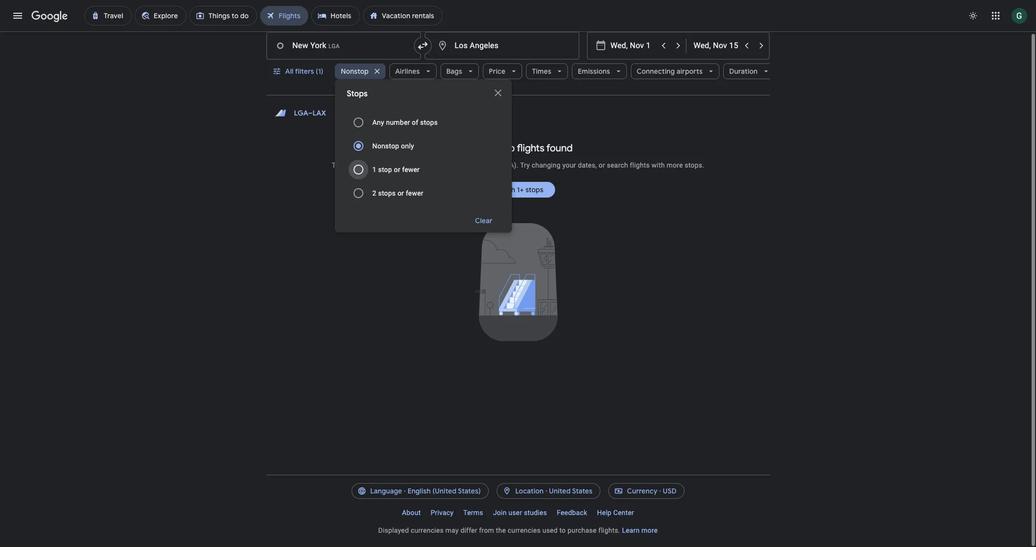 Task type: vqa. For each thing, say whether or not it's contained in the screenshot.
Transit
no



Task type: locate. For each thing, give the bounding box(es) containing it.
1 vertical spatial york
[[483, 161, 497, 169]]

user
[[509, 509, 522, 517]]

bags
[[446, 67, 462, 76]]

1 horizontal spatial nonstop
[[479, 142, 515, 154]]

more right 'with'
[[667, 161, 683, 169]]

1 horizontal spatial 1
[[372, 166, 376, 174]]

clear button
[[463, 209, 504, 233]]

number
[[386, 119, 410, 126]]

search 1+ stops
[[493, 185, 544, 194]]

new up 'of'
[[404, 109, 418, 118]]

to right used
[[560, 527, 566, 535]]

1 horizontal spatial flights
[[517, 142, 545, 154]]

price
[[489, 67, 506, 76]]

2 currencies from the left
[[508, 527, 541, 535]]

found
[[547, 142, 573, 154]]

None search field
[[266, 10, 775, 233]]

connecting airports button
[[631, 60, 720, 83]]

stops right 1+
[[526, 185, 544, 194]]

no
[[464, 142, 476, 154]]

return
[[373, 109, 393, 118]]

choose
[[346, 109, 371, 118]]

1
[[354, 15, 358, 23], [372, 166, 376, 174]]

1 vertical spatial fewer
[[406, 189, 423, 197]]

none search field containing stops
[[266, 10, 775, 233]]

2 vertical spatial to
[[560, 527, 566, 535]]

nonstop inside popup button
[[341, 67, 369, 76]]

learn more link
[[622, 527, 658, 535]]

1 inside the stops option group
[[372, 166, 376, 174]]

to
[[395, 109, 402, 118], [459, 161, 465, 169], [560, 527, 566, 535]]

nonstop for nonstop
[[341, 67, 369, 76]]

1 vertical spatial new
[[467, 161, 481, 169]]

0 horizontal spatial more
[[642, 527, 658, 535]]

york
[[420, 109, 435, 118], [483, 161, 497, 169]]

0 vertical spatial york
[[420, 109, 435, 118]]

displayed
[[378, 527, 409, 535]]

currencies down join user studies link
[[508, 527, 541, 535]]

1 vertical spatial nonstop
[[372, 142, 399, 150]]

english (united states)
[[408, 487, 481, 496]]

may
[[445, 527, 459, 535]]

currencies down privacy 'link'
[[411, 527, 444, 535]]

feedback
[[557, 509, 587, 517]]

fewer down only
[[402, 166, 420, 174]]

1 inside popup button
[[354, 15, 358, 23]]

to down no at the top left
[[459, 161, 465, 169]]

york left (lga).
[[483, 161, 497, 169]]

stops right 'of'
[[420, 119, 438, 126]]

there might not be daily nonstop flights to new york (lga). try changing your dates, or search flights with more stops.
[[332, 161, 704, 169]]

2 horizontal spatial stops
[[526, 185, 544, 194]]

0 vertical spatial more
[[667, 161, 683, 169]]

new down no at the top left
[[467, 161, 481, 169]]

0 vertical spatial to
[[395, 109, 402, 118]]

more inside the no nonstop flights found main content
[[667, 161, 683, 169]]

flights
[[517, 142, 545, 154], [437, 161, 457, 169], [630, 161, 650, 169]]

0 horizontal spatial 1
[[354, 15, 358, 23]]

dates,
[[578, 161, 597, 169]]

any
[[372, 119, 384, 126]]

1 horizontal spatial currencies
[[508, 527, 541, 535]]

0 vertical spatial fewer
[[402, 166, 420, 174]]

only
[[401, 142, 414, 150]]

0 vertical spatial nonstop
[[479, 142, 515, 154]]

flights up try
[[517, 142, 545, 154]]

language
[[370, 487, 402, 496]]

nonstop only
[[372, 142, 414, 150]]

currency
[[627, 487, 658, 496]]

None text field
[[266, 32, 421, 60]]

usd
[[663, 487, 677, 496]]

all
[[285, 67, 293, 76]]

about
[[402, 509, 421, 517]]

nonstop
[[341, 67, 369, 76], [372, 142, 399, 150]]

1 currencies from the left
[[411, 527, 444, 535]]

1 vertical spatial 1
[[372, 166, 376, 174]]

or down 1 stop or fewer
[[398, 189, 404, 197]]

new
[[404, 109, 418, 118], [467, 161, 481, 169]]

1 vertical spatial to
[[459, 161, 465, 169]]

any number of stops
[[372, 119, 438, 126]]

nonstop button
[[335, 60, 385, 83]]

no nonstop flights found main content
[[266, 103, 770, 463]]

nonstop up be
[[372, 142, 399, 150]]

currencies
[[411, 527, 444, 535], [508, 527, 541, 535]]

0 vertical spatial nonstop
[[341, 67, 369, 76]]

1 stop or fewer
[[372, 166, 420, 174]]

flights right daily
[[437, 161, 457, 169]]

lga – lax
[[294, 109, 326, 118]]

0 horizontal spatial nonstop
[[341, 67, 369, 76]]

to up number
[[395, 109, 402, 118]]

used
[[542, 527, 558, 535]]

0 horizontal spatial currencies
[[411, 527, 444, 535]]

more right learn
[[642, 527, 658, 535]]

location
[[515, 487, 544, 496]]

None text field
[[425, 32, 579, 60]]

1 horizontal spatial nonstop
[[372, 142, 399, 150]]

united states
[[549, 487, 593, 496]]

1 horizontal spatial more
[[667, 161, 683, 169]]

nonstop for nonstop only
[[372, 142, 399, 150]]

stops right 2
[[378, 189, 396, 197]]

Return text field
[[694, 32, 739, 59]]

all filters (1)
[[285, 67, 323, 76]]

nonstop inside the stops option group
[[372, 142, 399, 150]]

0 vertical spatial 1
[[354, 15, 358, 23]]

1 vertical spatial more
[[642, 527, 658, 535]]

nonstop
[[479, 142, 515, 154], [410, 161, 435, 169]]

stops
[[420, 119, 438, 126], [526, 185, 544, 194], [378, 189, 396, 197]]

or
[[599, 161, 605, 169], [394, 166, 400, 174], [398, 189, 404, 197]]

purchase
[[568, 527, 597, 535]]

nonstop up (lga).
[[479, 142, 515, 154]]

lax
[[312, 109, 326, 118]]

stops option group
[[347, 111, 500, 205]]

flights.
[[599, 527, 620, 535]]

emissions
[[578, 67, 610, 76]]

stops inside search 1+ stops button
[[526, 185, 544, 194]]

york up any number of stops
[[420, 109, 435, 118]]

filters
[[295, 67, 314, 76]]

airlines button
[[389, 60, 437, 83]]

nonstop up stops
[[341, 67, 369, 76]]

nonstop right daily
[[410, 161, 435, 169]]

fewer down 1 stop or fewer
[[406, 189, 423, 197]]

duration
[[729, 67, 758, 76]]

lga
[[294, 109, 308, 118]]

flights left 'with'
[[630, 161, 650, 169]]

0 horizontal spatial new
[[404, 109, 418, 118]]

or right dates,
[[599, 161, 605, 169]]

1 vertical spatial nonstop
[[410, 161, 435, 169]]

1 button
[[336, 10, 375, 28]]

fewer
[[402, 166, 420, 174], [406, 189, 423, 197]]

or right be
[[394, 166, 400, 174]]



Task type: describe. For each thing, give the bounding box(es) containing it.
try
[[520, 161, 530, 169]]

1+
[[517, 185, 524, 194]]

studies
[[524, 509, 547, 517]]

connecting
[[637, 67, 675, 76]]

your
[[563, 161, 576, 169]]

from
[[479, 527, 494, 535]]

airports
[[677, 67, 703, 76]]

choose return to new york
[[346, 109, 435, 118]]

center
[[613, 509, 634, 517]]

search
[[607, 161, 628, 169]]

Departure text field
[[611, 32, 656, 59]]

main menu image
[[12, 10, 24, 22]]

united
[[549, 487, 571, 496]]

feedback link
[[552, 505, 592, 521]]

the
[[496, 527, 506, 535]]

all filters (1) button
[[266, 60, 331, 83]]

emissions button
[[572, 60, 627, 83]]

stop
[[378, 166, 392, 174]]

changing
[[532, 161, 561, 169]]

with
[[652, 161, 665, 169]]

bags button
[[441, 60, 479, 83]]

1 for 1
[[354, 15, 358, 23]]

0 horizontal spatial stops
[[378, 189, 396, 197]]

stops.
[[685, 161, 704, 169]]

search 1+ stops button
[[481, 178, 555, 202]]

daily
[[393, 161, 408, 169]]

2 horizontal spatial flights
[[630, 161, 650, 169]]

fewer for 1 stop or fewer
[[402, 166, 420, 174]]

–
[[308, 109, 312, 118]]

english
[[408, 487, 431, 496]]

join user studies link
[[488, 505, 552, 521]]

or inside the no nonstop flights found main content
[[599, 161, 605, 169]]

no nonstop flights found
[[464, 142, 573, 154]]

1 horizontal spatial to
[[459, 161, 465, 169]]

airlines
[[395, 67, 420, 76]]

1 horizontal spatial new
[[467, 161, 481, 169]]

change appearance image
[[962, 4, 985, 28]]

be
[[384, 161, 391, 169]]

about link
[[397, 505, 426, 521]]

displayed currencies may differ from the currencies used to purchase flights. learn more
[[378, 527, 658, 535]]

0 horizontal spatial york
[[420, 109, 435, 118]]

or for 1 stop or fewer
[[394, 166, 400, 174]]

terms
[[463, 509, 483, 517]]

states)
[[458, 487, 481, 496]]

times button
[[526, 60, 568, 83]]

2
[[372, 189, 376, 197]]

close dialog image
[[492, 87, 504, 99]]

2 horizontal spatial to
[[560, 527, 566, 535]]

swap origin and destination. image
[[417, 40, 429, 52]]

not
[[372, 161, 382, 169]]

search
[[493, 185, 515, 194]]

privacy
[[431, 509, 454, 517]]

connecting airports
[[637, 67, 703, 76]]

price button
[[483, 60, 522, 83]]

fewer for 2 stops or fewer
[[406, 189, 423, 197]]

1 horizontal spatial york
[[483, 161, 497, 169]]

duration button
[[724, 60, 775, 83]]

help center
[[597, 509, 634, 517]]

(united
[[433, 487, 457, 496]]

states
[[572, 487, 593, 496]]

(lga).
[[499, 161, 519, 169]]

1 for 1 stop or fewer
[[372, 166, 376, 174]]

might
[[352, 161, 370, 169]]

0 horizontal spatial nonstop
[[410, 161, 435, 169]]

differ
[[461, 527, 477, 535]]

clear
[[475, 216, 492, 225]]

of
[[412, 119, 418, 126]]

0 horizontal spatial flights
[[437, 161, 457, 169]]

2 stops or fewer
[[372, 189, 423, 197]]

0 vertical spatial new
[[404, 109, 418, 118]]

help center link
[[592, 505, 639, 521]]

(1)
[[316, 67, 323, 76]]

join user studies
[[493, 509, 547, 517]]

there
[[332, 161, 350, 169]]

stops
[[347, 89, 368, 99]]

join
[[493, 509, 507, 517]]

learn
[[622, 527, 640, 535]]

0 horizontal spatial to
[[395, 109, 402, 118]]

privacy link
[[426, 505, 459, 521]]

1 horizontal spatial stops
[[420, 119, 438, 126]]

terms link
[[459, 505, 488, 521]]

or for 2 stops or fewer
[[398, 189, 404, 197]]

times
[[532, 67, 551, 76]]

help
[[597, 509, 612, 517]]



